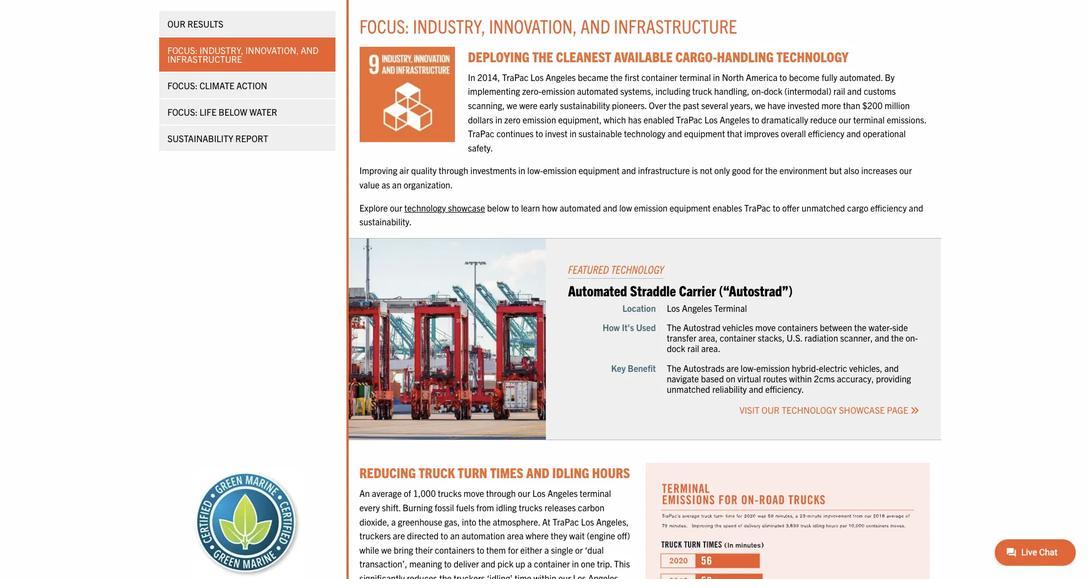 Task type: locate. For each thing, give the bounding box(es) containing it.
angeles up releases at bottom
[[548, 488, 578, 499]]

in left north
[[713, 72, 720, 83]]

("autostrad")
[[719, 281, 793, 299]]

move inside the autostrad vehicles move containers between the water-side transfer area, container stacks, u.s. radiation scanner, and the on- dock rail area.
[[756, 322, 776, 333]]

unmatched inside the autostrads are low-emission hybrid-electric vehicles, and navigate based on virtual routes within 2cms accuracy, providing unmatched reliability and efficiency.
[[667, 384, 711, 395]]

(engine
[[587, 530, 615, 541]]

scanner,
[[841, 332, 873, 343]]

1 vertical spatial container
[[720, 332, 756, 343]]

emission up efficiency.
[[757, 362, 790, 373]]

0 horizontal spatial terminal
[[580, 488, 611, 499]]

in
[[713, 72, 720, 83], [496, 114, 503, 125], [570, 128, 577, 139], [519, 165, 526, 176], [572, 558, 579, 569]]

los down straddle
[[667, 302, 680, 314]]

we left have
[[755, 100, 766, 111]]

1 vertical spatial low-
[[741, 362, 757, 373]]

innovation, up the
[[489, 14, 577, 37]]

unmatched right offer
[[802, 202, 845, 213]]

key
[[611, 362, 626, 373]]

1 horizontal spatial container
[[642, 72, 678, 83]]

containers left between
[[778, 322, 818, 333]]

1 vertical spatial equipment
[[579, 165, 620, 176]]

dock inside the autostrad vehicles move containers between the water-side transfer area, container stacks, u.s. radiation scanner, and the on- dock rail area.
[[667, 343, 686, 354]]

the inside the autostrads are low-emission hybrid-electric vehicles, and navigate based on virtual routes within 2cms accuracy, providing unmatched reliability and efficiency.
[[667, 362, 681, 373]]

a down the shift.
[[391, 516, 396, 527]]

an right as
[[392, 179, 402, 190]]

technology down has
[[624, 128, 666, 139]]

technology down efficiency.
[[782, 405, 837, 416]]

0 vertical spatial technology
[[624, 128, 666, 139]]

where
[[526, 530, 549, 541]]

our inside in 2014, trapac los angeles became the first container terminal in north america to become fully automated. by implementing zero-emission automated systems, including truck handling, on-dock (intermodal) rail and customs scanning, we were early sustainability pioneers. over the past several years, we have invested more than $200 million dollars in zero emission equipment, which has enabled trapac los angeles to dramatically reduce our terminal emissions. trapac continues to invest in sustainable technology and equipment that improves overall efficiency and operational safety.
[[839, 114, 852, 125]]

the down including
[[669, 100, 681, 111]]

focus:
[[360, 14, 410, 37], [167, 45, 197, 56], [167, 80, 197, 91], [167, 106, 197, 117]]

1 vertical spatial on-
[[906, 332, 918, 343]]

1 horizontal spatial efficiency
[[871, 202, 907, 213]]

los
[[531, 72, 544, 83], [705, 114, 718, 125], [667, 302, 680, 314], [533, 488, 546, 499], [581, 516, 594, 527], [573, 573, 586, 579]]

dock
[[764, 86, 783, 97], [667, 343, 686, 354]]

efficiency down the reduce
[[808, 128, 845, 139]]

los down several on the right top of the page
[[705, 114, 718, 125]]

automated down became
[[577, 86, 618, 97]]

our
[[167, 18, 185, 29]]

reducing truck turn times and idling hours
[[360, 464, 630, 481]]

1 vertical spatial industry,
[[199, 45, 243, 56]]

low- up learn
[[528, 165, 543, 176]]

years,
[[730, 100, 753, 111]]

technology inside in 2014, trapac los angeles became the first container terminal in north america to become fully automated. by implementing zero-emission automated systems, including truck handling, on-dock (intermodal) rail and customs scanning, we were early sustainability pioneers. over the past several years, we have invested more than $200 million dollars in zero emission equipment, which has enabled trapac los angeles to dramatically reduce our terminal emissions. trapac continues to invest in sustainable technology and equipment that improves overall efficiency and operational safety.
[[624, 128, 666, 139]]

move up fuels
[[464, 488, 484, 499]]

0 vertical spatial infrastructure
[[614, 14, 737, 37]]

0 vertical spatial efficiency
[[808, 128, 845, 139]]

2 vertical spatial container
[[534, 558, 570, 569]]

trapac inside the an average of 1,000 trucks move through our los angeles terminal every shift. burning fossil fuels from idling trucks releases carbon dioxide, a greenhouse gas, into the atmosphere. at trapac los angeles, truckers are directed to an automation area where they wait (engine off) while we bring their containers to them for either a single or 'dual transaction', meaning to deliver and pick up a container in one trip. this significantly reduces the truckers 'idling' time within our los a
[[553, 516, 579, 527]]

equipment down several on the right top of the page
[[684, 128, 725, 139]]

0 vertical spatial are
[[727, 362, 739, 373]]

1 vertical spatial containers
[[435, 544, 475, 555]]

are up reliability
[[727, 362, 739, 373]]

1 horizontal spatial innovation,
[[489, 14, 577, 37]]

1 horizontal spatial trucks
[[519, 502, 543, 513]]

innovation, down "our results" link
[[245, 45, 299, 56]]

truck
[[693, 86, 712, 97]]

our down than at the right top
[[839, 114, 852, 125]]

0 horizontal spatial container
[[534, 558, 570, 569]]

deploying
[[468, 47, 530, 65]]

truckers down deliver
[[454, 573, 485, 579]]

1 horizontal spatial containers
[[778, 322, 818, 333]]

1 vertical spatial dock
[[667, 343, 686, 354]]

equipment down sustainable in the right of the page
[[579, 165, 620, 176]]

0 vertical spatial for
[[753, 165, 763, 176]]

1 horizontal spatial technology
[[624, 128, 666, 139]]

technology down the organization.
[[405, 202, 446, 213]]

reduce
[[811, 114, 837, 125]]

trapac right "enables"
[[745, 202, 771, 213]]

the inside the autostrad vehicles move containers between the water-side transfer area, container stacks, u.s. radiation scanner, and the on- dock rail area.
[[667, 322, 681, 333]]

and inside the an average of 1,000 trucks move through our los angeles terminal every shift. burning fossil fuels from idling trucks releases carbon dioxide, a greenhouse gas, into the atmosphere. at trapac los angeles, truckers are directed to an automation area where they wait (engine off) while we bring their containers to them for either a single or 'dual transaction', meaning to deliver and pick up a container in one trip. this significantly reduces the truckers 'idling' time within our los a
[[481, 558, 496, 569]]

providing
[[876, 373, 912, 384]]

2 the from the top
[[667, 362, 681, 373]]

vehicles,
[[850, 362, 883, 373]]

a right "either"
[[545, 544, 549, 555]]

0 vertical spatial container
[[642, 72, 678, 83]]

through up the organization.
[[439, 165, 469, 176]]

1 vertical spatial an
[[450, 530, 460, 541]]

1 vertical spatial within
[[534, 573, 557, 579]]

1 horizontal spatial terminal
[[680, 72, 711, 83]]

trucks up fossil
[[438, 488, 462, 499]]

climate
[[199, 80, 234, 91]]

0 horizontal spatial containers
[[435, 544, 475, 555]]

1 horizontal spatial through
[[486, 488, 516, 499]]

equipment for and
[[579, 165, 620, 176]]

we up zero
[[507, 100, 517, 111]]

within right the time
[[534, 573, 557, 579]]

u.s.
[[787, 332, 803, 343]]

focus: climate action link
[[159, 73, 335, 98]]

0 vertical spatial automated
[[577, 86, 618, 97]]

1 horizontal spatial technology
[[782, 405, 837, 416]]

0 vertical spatial within
[[789, 373, 812, 384]]

2 vertical spatial a
[[528, 558, 532, 569]]

below
[[487, 202, 510, 213]]

has
[[628, 114, 642, 125]]

container inside in 2014, trapac los angeles became the first container terminal in north america to become fully automated. by implementing zero-emission automated systems, including truck handling, on-dock (intermodal) rail and customs scanning, we were early sustainability pioneers. over the past several years, we have invested more than $200 million dollars in zero emission equipment, which has enabled trapac los angeles to dramatically reduce our terminal emissions. trapac continues to invest in sustainable technology and equipment that improves overall efficiency and operational safety.
[[642, 72, 678, 83]]

operational
[[863, 128, 906, 139]]

terminal up truck
[[680, 72, 711, 83]]

1 horizontal spatial move
[[756, 322, 776, 333]]

0 horizontal spatial a
[[391, 516, 396, 527]]

2 horizontal spatial terminal
[[854, 114, 885, 125]]

0 horizontal spatial dock
[[667, 343, 686, 354]]

2 horizontal spatial and
[[581, 14, 611, 37]]

for
[[753, 165, 763, 176], [508, 544, 519, 555]]

equipment left "enables"
[[670, 202, 711, 213]]

they
[[551, 530, 567, 541]]

containers up deliver
[[435, 544, 475, 555]]

emission right low
[[634, 202, 668, 213]]

equipment inside improving air quality through investments in low-emission equipment and infrastructure is not only good for the environment but also increases our value as an organization.
[[579, 165, 620, 176]]

1 horizontal spatial dock
[[764, 86, 783, 97]]

our results link
[[159, 11, 335, 36]]

invested
[[788, 100, 820, 111]]

1 vertical spatial efficiency
[[871, 202, 907, 213]]

0 vertical spatial on-
[[752, 86, 764, 97]]

0 horizontal spatial and
[[301, 45, 318, 56]]

emission
[[542, 86, 575, 97], [523, 114, 556, 125], [543, 165, 577, 176], [634, 202, 668, 213], [757, 362, 790, 373]]

are up bring
[[393, 530, 405, 541]]

0 vertical spatial low-
[[528, 165, 543, 176]]

dock up have
[[764, 86, 783, 97]]

to up 'improves'
[[752, 114, 760, 125]]

focus: industry, innovation, and infrastructure up the
[[360, 14, 737, 37]]

move right vehicles
[[756, 322, 776, 333]]

through up idling
[[486, 488, 516, 499]]

0 vertical spatial rail
[[834, 86, 846, 97]]

the down the meaning
[[439, 573, 452, 579]]

explore
[[360, 202, 388, 213]]

equipment
[[684, 128, 725, 139], [579, 165, 620, 176], [670, 202, 711, 213]]

we up transaction',
[[381, 544, 392, 555]]

2 vertical spatial equipment
[[670, 202, 711, 213]]

0 vertical spatial unmatched
[[802, 202, 845, 213]]

0 horizontal spatial unmatched
[[667, 384, 711, 395]]

below
[[218, 106, 247, 117]]

investments
[[471, 165, 517, 176]]

than
[[843, 100, 861, 111]]

an inside the an average of 1,000 trucks move through our los angeles terminal every shift. burning fossil fuels from idling trucks releases carbon dioxide, a greenhouse gas, into the atmosphere. at trapac los angeles, truckers are directed to an automation area where they wait (engine off) while we bring their containers to them for either a single or 'dual transaction', meaning to deliver and pick up a container in one trip. this significantly reduces the truckers 'idling' time within our los a
[[450, 530, 460, 541]]

1 horizontal spatial industry,
[[413, 14, 486, 37]]

0 vertical spatial move
[[756, 322, 776, 333]]

handling,
[[714, 86, 750, 97]]

1 horizontal spatial for
[[753, 165, 763, 176]]

the down from
[[479, 516, 491, 527]]

trapac
[[502, 72, 529, 83], [676, 114, 703, 125], [468, 128, 495, 139], [745, 202, 771, 213], [553, 516, 579, 527]]

reducing
[[360, 464, 416, 481]]

on
[[726, 373, 736, 384]]

truckers down dioxide, on the left bottom
[[360, 530, 391, 541]]

carrier
[[679, 281, 716, 299]]

unmatched down autostrads
[[667, 384, 711, 395]]

pick
[[498, 558, 514, 569]]

trapac down the past
[[676, 114, 703, 125]]

angeles up that
[[720, 114, 750, 125]]

1 vertical spatial a
[[545, 544, 549, 555]]

1 vertical spatial terminal
[[854, 114, 885, 125]]

automated right how
[[560, 202, 601, 213]]

equipment inside the below to learn how automated and low emission equipment enables trapac to offer unmatched cargo efficiency and sustainability.
[[670, 202, 711, 213]]

terminal
[[680, 72, 711, 83], [854, 114, 885, 125], [580, 488, 611, 499]]

our right increases
[[900, 165, 912, 176]]

featured
[[568, 262, 609, 276]]

0 vertical spatial a
[[391, 516, 396, 527]]

showcase
[[448, 202, 485, 213]]

more
[[822, 100, 841, 111]]

idling
[[553, 464, 590, 481]]

0 vertical spatial an
[[392, 179, 402, 190]]

0 vertical spatial through
[[439, 165, 469, 176]]

organization.
[[404, 179, 453, 190]]

0 horizontal spatial trucks
[[438, 488, 462, 499]]

0 vertical spatial the
[[667, 322, 681, 333]]

1 horizontal spatial an
[[450, 530, 460, 541]]

is
[[692, 165, 698, 176]]

1 vertical spatial move
[[464, 488, 484, 499]]

1 vertical spatial through
[[486, 488, 516, 499]]

within inside the autostrads are low-emission hybrid-electric vehicles, and navigate based on virtual routes within 2cms accuracy, providing unmatched reliability and efficiency.
[[789, 373, 812, 384]]

automated inside the below to learn how automated and low emission equipment enables trapac to offer unmatched cargo efficiency and sustainability.
[[560, 202, 601, 213]]

0 vertical spatial equipment
[[684, 128, 725, 139]]

are inside the an average of 1,000 trucks move through our los angeles terminal every shift. burning fossil fuels from idling trucks releases carbon dioxide, a greenhouse gas, into the atmosphere. at trapac los angeles, truckers are directed to an automation area where they wait (engine off) while we bring their containers to them for either a single or 'dual transaction', meaning to deliver and pick up a container in one trip. this significantly reduces the truckers 'idling' time within our los a
[[393, 530, 405, 541]]

an
[[392, 179, 402, 190], [450, 530, 460, 541]]

0 horizontal spatial are
[[393, 530, 405, 541]]

for down area
[[508, 544, 519, 555]]

in left one
[[572, 558, 579, 569]]

their
[[415, 544, 433, 555]]

water
[[249, 106, 277, 117]]

for inside the an average of 1,000 trucks move through our los angeles terminal every shift. burning fossil fuels from idling trucks releases carbon dioxide, a greenhouse gas, into the atmosphere. at trapac los angeles, truckers are directed to an automation area where they wait (engine off) while we bring their containers to them for either a single or 'dual transaction', meaning to deliver and pick up a container in one trip. this significantly reduces the truckers 'idling' time within our los a
[[508, 544, 519, 555]]

technology inside 'featured technology automated straddle carrier ("autostrad")'
[[611, 262, 664, 276]]

1 vertical spatial technology
[[782, 405, 837, 416]]

0 vertical spatial containers
[[778, 322, 818, 333]]

for inside improving air quality through investments in low-emission equipment and infrastructure is not only good for the environment but also increases our value as an organization.
[[753, 165, 763, 176]]

that
[[727, 128, 743, 139]]

0 horizontal spatial move
[[464, 488, 484, 499]]

0 horizontal spatial within
[[534, 573, 557, 579]]

how
[[542, 202, 558, 213]]

rail up more
[[834, 86, 846, 97]]

los down carbon
[[581, 516, 594, 527]]

on- down the america
[[752, 86, 764, 97]]

trapac down dollars
[[468, 128, 495, 139]]

time
[[515, 573, 532, 579]]

0 vertical spatial focus: industry, innovation, and infrastructure
[[360, 14, 737, 37]]

routes
[[763, 373, 787, 384]]

0 horizontal spatial innovation,
[[245, 45, 299, 56]]

container
[[642, 72, 678, 83], [720, 332, 756, 343], [534, 558, 570, 569]]

visit our technology showcase page
[[740, 405, 911, 416]]

0 horizontal spatial technology
[[611, 262, 664, 276]]

trip.
[[597, 558, 612, 569]]

0 horizontal spatial low-
[[528, 165, 543, 176]]

1 vertical spatial and
[[301, 45, 318, 56]]

low- inside the autostrads are low-emission hybrid-electric vehicles, and navigate based on virtual routes within 2cms accuracy, providing unmatched reliability and efficiency.
[[741, 362, 757, 373]]

autostrads
[[683, 362, 725, 373]]

and inside improving air quality through investments in low-emission equipment and infrastructure is not only good for the environment but also increases our value as an organization.
[[622, 165, 636, 176]]

terminal down the $200
[[854, 114, 885, 125]]

the for transfer
[[667, 322, 681, 333]]

through inside improving air quality through investments in low-emission equipment and infrastructure is not only good for the environment but also increases our value as an organization.
[[439, 165, 469, 176]]

to left invest
[[536, 128, 543, 139]]

0 horizontal spatial rail
[[688, 343, 700, 354]]

0 horizontal spatial focus: industry, innovation, and infrastructure
[[167, 45, 318, 64]]

1 horizontal spatial truckers
[[454, 573, 485, 579]]

infrastructure up deploying the cleanest available cargo-handling technology
[[614, 14, 737, 37]]

trucks up atmosphere. on the left of the page
[[519, 502, 543, 513]]

visit
[[740, 405, 760, 416]]

1 vertical spatial unmatched
[[667, 384, 711, 395]]

2 vertical spatial terminal
[[580, 488, 611, 499]]

2 vertical spatial and
[[526, 464, 550, 481]]

deploying the cleanest available cargo-handling technology
[[468, 47, 849, 65]]

container right area,
[[720, 332, 756, 343]]

terminal up carbon
[[580, 488, 611, 499]]

straddle
[[630, 281, 676, 299]]

our down "single"
[[559, 573, 571, 579]]

technology up straddle
[[611, 262, 664, 276]]

infrastructure up climate
[[167, 53, 242, 64]]

of
[[404, 488, 411, 499]]

trapac down releases at bottom
[[553, 516, 579, 527]]

on- inside in 2014, trapac los angeles became the first container terminal in north america to become fully automated. by implementing zero-emission automated systems, including truck handling, on-dock (intermodal) rail and customs scanning, we were early sustainability pioneers. over the past several years, we have invested more than $200 million dollars in zero emission equipment, which has enabled trapac los angeles to dramatically reduce our terminal emissions. trapac continues to invest in sustainable technology and equipment that improves overall efficiency and operational safety.
[[752, 86, 764, 97]]

1 horizontal spatial on-
[[906, 332, 918, 343]]

0 vertical spatial trucks
[[438, 488, 462, 499]]

transaction',
[[360, 558, 407, 569]]

we inside the an average of 1,000 trucks move through our los angeles terminal every shift. burning fossil fuels from idling trucks releases carbon dioxide, a greenhouse gas, into the atmosphere. at trapac los angeles, truckers are directed to an automation area where they wait (engine off) while we bring their containers to them for either a single or 'dual transaction', meaning to deliver and pick up a container in one trip. this significantly reduces the truckers 'idling' time within our los a
[[381, 544, 392, 555]]

directed
[[407, 530, 439, 541]]

2 horizontal spatial a
[[545, 544, 549, 555]]

virtual
[[738, 373, 761, 384]]

1 vertical spatial technology
[[405, 202, 446, 213]]

0 vertical spatial dock
[[764, 86, 783, 97]]

1 vertical spatial are
[[393, 530, 405, 541]]

dock up "navigate"
[[667, 343, 686, 354]]

on-
[[752, 86, 764, 97], [906, 332, 918, 343]]

los up releases at bottom
[[533, 488, 546, 499]]

emission up early
[[542, 86, 575, 97]]

vehicles
[[723, 322, 754, 333]]

trucks
[[438, 488, 462, 499], [519, 502, 543, 513]]

on- right the water-
[[906, 332, 918, 343]]

1 the from the top
[[667, 322, 681, 333]]

the left autostrads
[[667, 362, 681, 373]]

technology
[[611, 262, 664, 276], [782, 405, 837, 416]]

to left learn
[[512, 202, 519, 213]]

2 horizontal spatial container
[[720, 332, 756, 343]]

rail left area.
[[688, 343, 700, 354]]

2014,
[[478, 72, 500, 83]]

the left 'autostrad'
[[667, 322, 681, 333]]

unmatched inside the below to learn how automated and low emission equipment enables trapac to offer unmatched cargo efficiency and sustainability.
[[802, 202, 845, 213]]

off)
[[617, 530, 630, 541]]

increases
[[862, 165, 898, 176]]

emission inside improving air quality through investments in low-emission equipment and infrastructure is not only good for the environment but also increases our value as an organization.
[[543, 165, 577, 176]]

1 vertical spatial automated
[[560, 202, 601, 213]]

the
[[611, 72, 623, 83], [669, 100, 681, 111], [765, 165, 778, 176], [855, 322, 867, 333], [892, 332, 904, 343], [479, 516, 491, 527], [439, 573, 452, 579]]

efficiency right cargo
[[871, 202, 907, 213]]

became
[[578, 72, 609, 83]]

improving
[[360, 165, 398, 176]]

hours
[[592, 464, 630, 481]]

sustainability report link
[[159, 126, 335, 151]]

which
[[604, 114, 626, 125]]

to
[[780, 72, 787, 83], [752, 114, 760, 125], [536, 128, 543, 139], [512, 202, 519, 213], [773, 202, 781, 213], [441, 530, 448, 541], [477, 544, 484, 555], [444, 558, 452, 569]]

a right "up"
[[528, 558, 532, 569]]

the left the water-
[[855, 322, 867, 333]]

efficiency.
[[766, 384, 804, 395]]

electric
[[819, 362, 848, 373]]

within left 2cms
[[789, 373, 812, 384]]

dramatically
[[762, 114, 809, 125]]

los angeles terminal
[[667, 302, 747, 314]]

emission down invest
[[543, 165, 577, 176]]

in right investments
[[519, 165, 526, 176]]

an down the "gas,"
[[450, 530, 460, 541]]

0 horizontal spatial for
[[508, 544, 519, 555]]

our inside improving air quality through investments in low-emission equipment and infrastructure is not only good for the environment but also increases our value as an organization.
[[900, 165, 912, 176]]

1 vertical spatial innovation,
[[245, 45, 299, 56]]

for right good
[[753, 165, 763, 176]]

efficiency inside in 2014, trapac los angeles became the first container terminal in north america to become fully automated. by implementing zero-emission automated systems, including truck handling, on-dock (intermodal) rail and customs scanning, we were early sustainability pioneers. over the past several years, we have invested more than $200 million dollars in zero emission equipment, which has enabled trapac los angeles to dramatically reduce our terminal emissions. trapac continues to invest in sustainable technology and equipment that improves overall efficiency and operational safety.
[[808, 128, 845, 139]]

1 vertical spatial truckers
[[454, 573, 485, 579]]

0 vertical spatial truckers
[[360, 530, 391, 541]]

sustainability.
[[360, 216, 412, 227]]

containers inside the an average of 1,000 trucks move through our los angeles terminal every shift. burning fossil fuels from idling trucks releases carbon dioxide, a greenhouse gas, into the atmosphere. at trapac los angeles, truckers are directed to an automation area where they wait (engine off) while we bring their containers to them for either a single or 'dual transaction', meaning to deliver and pick up a container in one trip. this significantly reduces the truckers 'idling' time within our los a
[[435, 544, 475, 555]]

focus: industry, innovation, and infrastructure down "our results" link
[[167, 45, 318, 64]]

the right good
[[765, 165, 778, 176]]

(intermodal)
[[785, 86, 832, 97]]

0 horizontal spatial through
[[439, 165, 469, 176]]

angeles down the
[[546, 72, 576, 83]]

times
[[490, 464, 524, 481]]

1 horizontal spatial low-
[[741, 362, 757, 373]]



Task type: describe. For each thing, give the bounding box(es) containing it.
the inside improving air quality through investments in low-emission equipment and infrastructure is not only good for the environment but also increases our value as an organization.
[[765, 165, 778, 176]]

trapac inside the below to learn how automated and low emission equipment enables trapac to offer unmatched cargo efficiency and sustainability.
[[745, 202, 771, 213]]

1 horizontal spatial infrastructure
[[614, 14, 737, 37]]

the autostrads are low-emission hybrid-electric vehicles, and navigate based on virtual routes within 2cms accuracy, providing unmatched reliability and efficiency.
[[667, 362, 912, 395]]

continues
[[497, 128, 534, 139]]

average
[[372, 488, 402, 499]]

sustainability
[[560, 100, 610, 111]]

innovation, inside focus: industry, innovation, and infrastructure
[[245, 45, 299, 56]]

trapac up zero-
[[502, 72, 529, 83]]

the left first
[[611, 72, 623, 83]]

an average of 1,000 trucks move through our los angeles terminal every shift. burning fossil fuels from idling trucks releases carbon dioxide, a greenhouse gas, into the atmosphere. at trapac los angeles, truckers are directed to an automation area where they wait (engine off) while we bring their containers to them for either a single or 'dual transaction', meaning to deliver and pick up a container in one trip. this significantly reduces the truckers 'idling' time within our los a
[[360, 488, 630, 579]]

solid image
[[911, 406, 919, 415]]

million
[[885, 100, 910, 111]]

dock inside in 2014, trapac los angeles became the first container terminal in north america to become fully automated. by implementing zero-emission automated systems, including truck handling, on-dock (intermodal) rail and customs scanning, we were early sustainability pioneers. over the past several years, we have invested more than $200 million dollars in zero emission equipment, which has enabled trapac los angeles to dramatically reduce our terminal emissions. trapac continues to invest in sustainable technology and equipment that improves overall efficiency and operational safety.
[[764, 86, 783, 97]]

container inside the autostrad vehicles move containers between the water-side transfer area, container stacks, u.s. radiation scanner, and the on- dock rail area.
[[720, 332, 756, 343]]

were
[[520, 100, 538, 111]]

are inside the autostrads are low-emission hybrid-electric vehicles, and navigate based on virtual routes within 2cms accuracy, providing unmatched reliability and efficiency.
[[727, 362, 739, 373]]

as
[[382, 179, 390, 190]]

equipment,
[[558, 114, 602, 125]]

environment
[[780, 165, 828, 176]]

but
[[830, 165, 842, 176]]

gas,
[[445, 516, 460, 527]]

1 vertical spatial infrastructure
[[167, 53, 242, 64]]

move inside the an average of 1,000 trucks move through our los angeles terminal every shift. burning fossil fuels from idling trucks releases carbon dioxide, a greenhouse gas, into the atmosphere. at trapac los angeles, truckers are directed to an automation area where they wait (engine off) while we bring their containers to them for either a single or 'dual transaction', meaning to deliver and pick up a container in one trip. this significantly reduces the truckers 'idling' time within our los a
[[464, 488, 484, 499]]

our up the sustainability. in the top left of the page
[[390, 202, 403, 213]]

transfer
[[667, 332, 697, 343]]

fully
[[822, 72, 838, 83]]

releases
[[545, 502, 576, 513]]

from
[[477, 502, 494, 513]]

0 vertical spatial terminal
[[680, 72, 711, 83]]

angeles inside the an average of 1,000 trucks move through our los angeles terminal every shift. burning fossil fuels from idling trucks releases carbon dioxide, a greenhouse gas, into the atmosphere. at trapac los angeles, truckers are directed to an automation area where they wait (engine off) while we bring their containers to them for either a single or 'dual transaction', meaning to deliver and pick up a container in one trip. this significantly reduces the truckers 'idling' time within our los a
[[548, 488, 578, 499]]

value
[[360, 179, 380, 190]]

automated
[[568, 281, 627, 299]]

container inside the an average of 1,000 trucks move through our los angeles terminal every shift. burning fossil fuels from idling trucks releases carbon dioxide, a greenhouse gas, into the atmosphere. at trapac los angeles, truckers are directed to an automation area where they wait (engine off) while we bring their containers to them for either a single or 'dual transaction', meaning to deliver and pick up a container in one trip. this significantly reduces the truckers 'idling' time within our los a
[[534, 558, 570, 569]]

0 vertical spatial industry,
[[413, 14, 486, 37]]

in inside the an average of 1,000 trucks move through our los angeles terminal every shift. burning fossil fuels from idling trucks releases carbon dioxide, a greenhouse gas, into the atmosphere. at trapac los angeles, truckers are directed to an automation area where they wait (engine off) while we bring their containers to them for either a single or 'dual transaction', meaning to deliver and pick up a container in one trip. this significantly reduces the truckers 'idling' time within our los a
[[572, 558, 579, 569]]

on- inside the autostrad vehicles move containers between the water-side transfer area, container stacks, u.s. radiation scanner, and the on- dock rail area.
[[906, 332, 918, 343]]

this
[[614, 558, 630, 569]]

by
[[885, 72, 895, 83]]

visit our technology showcase page link
[[740, 405, 919, 416]]

fuels
[[456, 502, 475, 513]]

also
[[844, 165, 860, 176]]

improving air quality through investments in low-emission equipment and infrastructure is not only good for the environment but also increases our value as an organization.
[[360, 165, 912, 190]]

shift.
[[382, 502, 401, 513]]

enables
[[713, 202, 743, 213]]

focus: climate action
[[167, 80, 267, 91]]

0 vertical spatial innovation,
[[489, 14, 577, 37]]

location
[[623, 302, 656, 314]]

angeles,
[[596, 516, 629, 527]]

to left become
[[780, 72, 787, 83]]

become
[[789, 72, 820, 83]]

1 horizontal spatial we
[[507, 100, 517, 111]]

our
[[762, 405, 780, 416]]

dollars
[[468, 114, 494, 125]]

america
[[746, 72, 778, 83]]

equipment for enables
[[670, 202, 711, 213]]

systems,
[[620, 86, 654, 97]]

offer
[[783, 202, 800, 213]]

implementing
[[468, 86, 520, 97]]

quality
[[411, 165, 437, 176]]

action
[[236, 80, 267, 91]]

improves
[[745, 128, 779, 139]]

equipment inside in 2014, trapac los angeles became the first container terminal in north america to become fully automated. by implementing zero-emission automated systems, including truck handling, on-dock (intermodal) rail and customs scanning, we were early sustainability pioneers. over the past several years, we have invested more than $200 million dollars in zero emission equipment, which has enabled trapac los angeles to dramatically reduce our terminal emissions. trapac continues to invest in sustainable technology and equipment that improves overall efficiency and operational safety.
[[684, 128, 725, 139]]

'idling'
[[487, 573, 513, 579]]

1 horizontal spatial a
[[528, 558, 532, 569]]

1 vertical spatial focus: industry, innovation, and infrastructure
[[167, 45, 318, 64]]

in left zero
[[496, 114, 503, 125]]

los up zero-
[[531, 72, 544, 83]]

rail inside in 2014, trapac los angeles became the first container terminal in north america to become fully automated. by implementing zero-emission automated systems, including truck handling, on-dock (intermodal) rail and customs scanning, we were early sustainability pioneers. over the past several years, we have invested more than $200 million dollars in zero emission equipment, which has enabled trapac los angeles to dramatically reduce our terminal emissions. trapac continues to invest in sustainable technology and equipment that improves overall efficiency and operational safety.
[[834, 86, 846, 97]]

terminal inside the an average of 1,000 trucks move through our los angeles terminal every shift. burning fossil fuels from idling trucks releases carbon dioxide, a greenhouse gas, into the atmosphere. at trapac los angeles, truckers are directed to an automation area where they wait (engine off) while we bring their containers to them for either a single or 'dual transaction', meaning to deliver and pick up a container in one trip. this significantly reduces the truckers 'idling' time within our los a
[[580, 488, 611, 499]]

either
[[521, 544, 543, 555]]

los down one
[[573, 573, 586, 579]]

cargo
[[847, 202, 869, 213]]

including
[[656, 86, 691, 97]]

low- inside improving air quality through investments in low-emission equipment and infrastructure is not only good for the environment but also increases our value as an organization.
[[528, 165, 543, 176]]

fossil
[[435, 502, 454, 513]]

the
[[532, 47, 553, 65]]

automated.
[[840, 72, 883, 83]]

good
[[732, 165, 751, 176]]

and inside the autostrad vehicles move containers between the water-side transfer area, container stacks, u.s. radiation scanner, and the on- dock rail area.
[[875, 332, 890, 343]]

to left deliver
[[444, 558, 452, 569]]

enabled
[[644, 114, 674, 125]]

stacks,
[[758, 332, 785, 343]]

used
[[636, 322, 656, 333]]

containers inside the autostrad vehicles move containers between the water-side transfer area, container stacks, u.s. radiation scanner, and the on- dock rail area.
[[778, 322, 818, 333]]

to left offer
[[773, 202, 781, 213]]

life
[[199, 106, 216, 117]]

truck
[[419, 464, 455, 481]]

the up providing
[[892, 332, 904, 343]]

area
[[507, 530, 524, 541]]

within inside the an average of 1,000 trucks move through our los angeles terminal every shift. burning fossil fuels from idling trucks releases carbon dioxide, a greenhouse gas, into the atmosphere. at trapac los angeles, truckers are directed to an automation area where they wait (engine off) while we bring their containers to them for either a single or 'dual transaction', meaning to deliver and pick up a container in one trip. this significantly reduces the truckers 'idling' time within our los a
[[534, 573, 557, 579]]

emission down early
[[523, 114, 556, 125]]

explore our technology showcase
[[360, 202, 485, 213]]

below to learn how automated and low emission equipment enables trapac to offer unmatched cargo efficiency and sustainability.
[[360, 202, 924, 227]]

efficiency inside the below to learn how automated and low emission equipment enables trapac to offer unmatched cargo efficiency and sustainability.
[[871, 202, 907, 213]]

infrastructure
[[638, 165, 690, 176]]

focus: for the focus: climate action link
[[167, 80, 197, 91]]

1 horizontal spatial focus: industry, innovation, and infrastructure
[[360, 14, 737, 37]]

carbon
[[578, 502, 605, 513]]

air
[[400, 165, 409, 176]]

the for navigate
[[667, 362, 681, 373]]

in down the equipment, on the right of page
[[570, 128, 577, 139]]

focus: industry, innovation, and infrastructure link
[[159, 37, 335, 72]]

0 horizontal spatial truckers
[[360, 530, 391, 541]]

in inside improving air quality through investments in low-emission equipment and infrastructure is not only good for the environment but also increases our value as an organization.
[[519, 165, 526, 176]]

to down automation at the left
[[477, 544, 484, 555]]

emission inside the autostrads are low-emission hybrid-electric vehicles, and navigate based on virtual routes within 2cms accuracy, providing unmatched reliability and efficiency.
[[757, 362, 790, 373]]

atmosphere.
[[493, 516, 540, 527]]

0 vertical spatial and
[[581, 14, 611, 37]]

in
[[468, 72, 475, 83]]

0 horizontal spatial industry,
[[199, 45, 243, 56]]

1 horizontal spatial and
[[526, 464, 550, 481]]

scanning,
[[468, 100, 505, 111]]

only
[[715, 165, 730, 176]]

focus: for focus: life below water link
[[167, 106, 197, 117]]

to down the "gas,"
[[441, 530, 448, 541]]

trapac los angeles automated straddle carrier image
[[349, 238, 546, 440]]

not
[[700, 165, 713, 176]]

0 horizontal spatial technology
[[405, 202, 446, 213]]

one
[[581, 558, 595, 569]]

zero-
[[522, 86, 542, 97]]

emission inside the below to learn how automated and low emission equipment enables trapac to offer unmatched cargo efficiency and sustainability.
[[634, 202, 668, 213]]

terminal
[[714, 302, 747, 314]]

through inside the an average of 1,000 trucks move through our los angeles terminal every shift. burning fossil fuels from idling trucks releases carbon dioxide, a greenhouse gas, into the atmosphere. at trapac los angeles, truckers are directed to an automation area where they wait (engine off) while we bring their containers to them for either a single or 'dual transaction', meaning to deliver and pick up a container in one trip. this significantly reduces the truckers 'idling' time within our los a
[[486, 488, 516, 499]]

rail inside the autostrad vehicles move containers between the water-side transfer area, container stacks, u.s. radiation scanner, and the on- dock rail area.
[[688, 343, 700, 354]]

angeles down carrier
[[682, 302, 712, 314]]

an inside improving air quality through investments in low-emission equipment and infrastructure is not only good for the environment but also increases our value as an organization.
[[392, 179, 402, 190]]

area.
[[702, 343, 721, 354]]

our down the times
[[518, 488, 531, 499]]

low
[[620, 202, 632, 213]]

2 horizontal spatial we
[[755, 100, 766, 111]]

automated inside in 2014, trapac los angeles became the first container terminal in north america to become fully automated. by implementing zero-emission automated systems, including truck handling, on-dock (intermodal) rail and customs scanning, we were early sustainability pioneers. over the past several years, we have invested more than $200 million dollars in zero emission equipment, which has enabled trapac los angeles to dramatically reduce our terminal emissions. trapac continues to invest in sustainable technology and equipment that improves overall efficiency and operational safety.
[[577, 86, 618, 97]]

focus: for 'focus: industry, innovation, and infrastructure' link
[[167, 45, 197, 56]]

'dual
[[585, 544, 604, 555]]

customs
[[864, 86, 896, 97]]



Task type: vqa. For each thing, say whether or not it's contained in the screenshot.
the Employee Training
no



